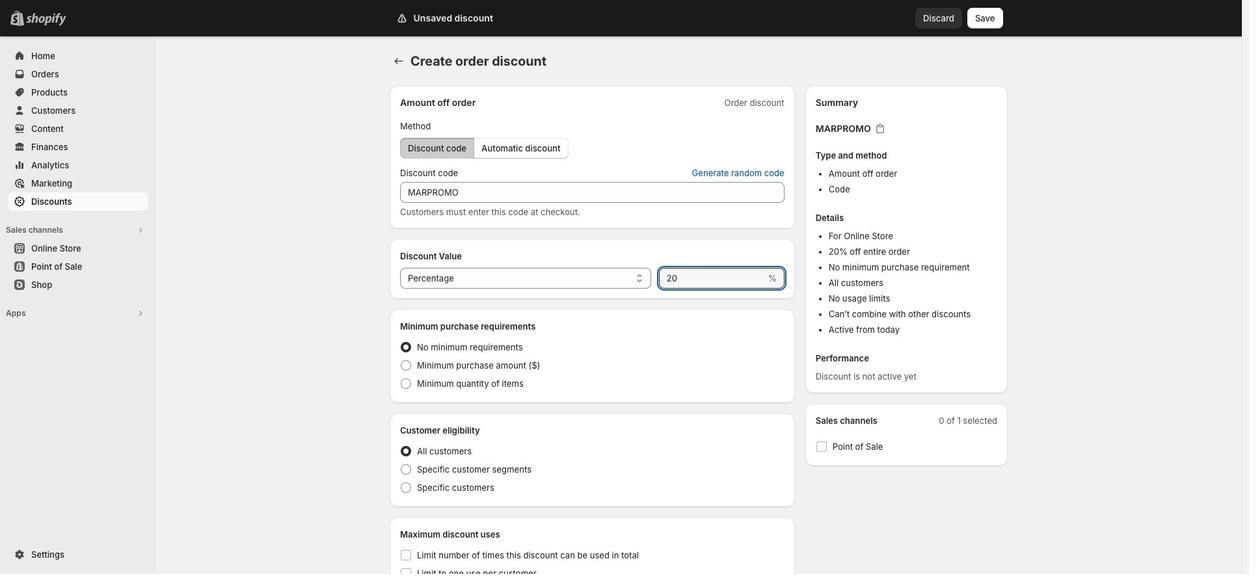 Task type: locate. For each thing, give the bounding box(es) containing it.
None text field
[[400, 182, 785, 203], [659, 268, 766, 289], [400, 182, 785, 203], [659, 268, 766, 289]]



Task type: vqa. For each thing, say whether or not it's contained in the screenshot.
Search products text box
no



Task type: describe. For each thing, give the bounding box(es) containing it.
shopify image
[[26, 13, 66, 26]]



